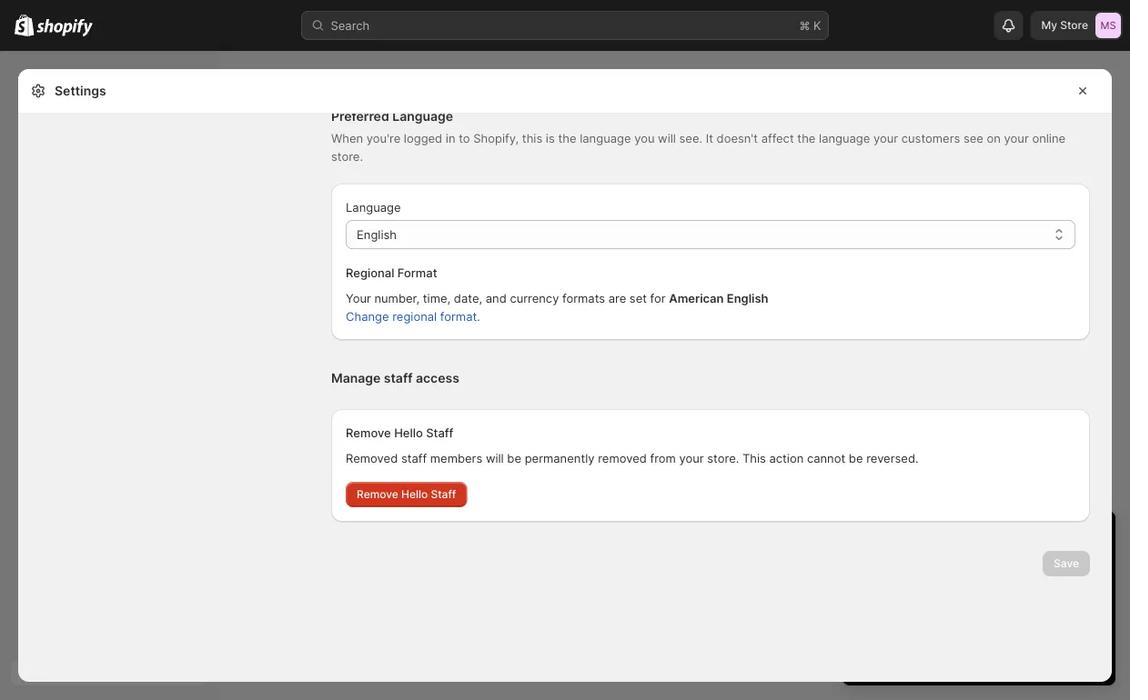 Task type: vqa. For each thing, say whether or not it's contained in the screenshot.
topmost Remove
yes



Task type: describe. For each thing, give the bounding box(es) containing it.
manage staff access
[[331, 371, 460, 386]]

action
[[770, 452, 804, 466]]

2 the from the left
[[798, 131, 816, 145]]

settings
[[55, 83, 106, 99]]

in
[[446, 131, 456, 145]]

for
[[651, 291, 666, 305]]

remove inside button
[[357, 488, 399, 502]]

removed staff members will be permanently removed from your store. this action cannot be reversed.
[[346, 452, 919, 466]]

currency
[[510, 291, 559, 305]]

time,
[[423, 291, 451, 305]]

is
[[546, 131, 555, 145]]

0 vertical spatial remove
[[346, 426, 391, 440]]

1 vertical spatial language
[[346, 200, 401, 214]]

you're
[[367, 131, 401, 145]]

customers
[[902, 131, 961, 145]]

preferred
[[331, 109, 389, 124]]

online
[[1033, 131, 1066, 145]]

removed
[[346, 452, 398, 466]]

see.
[[680, 131, 703, 145]]

reversed.
[[867, 452, 919, 466]]

2 horizontal spatial your
[[1005, 131, 1029, 145]]

staff inside button
[[431, 488, 456, 502]]

when
[[331, 131, 363, 145]]

from
[[650, 452, 676, 466]]

0 vertical spatial staff
[[426, 426, 454, 440]]

regional
[[346, 266, 395, 280]]

shopify,
[[474, 131, 519, 145]]

and
[[486, 291, 507, 305]]

remove hello staff button
[[346, 482, 467, 508]]

you
[[635, 131, 655, 145]]

removed
[[598, 452, 647, 466]]

your
[[346, 291, 371, 305]]

1 vertical spatial will
[[486, 452, 504, 466]]

0 horizontal spatial shopify image
[[15, 14, 34, 36]]

logged
[[404, 131, 443, 145]]

see
[[964, 131, 984, 145]]

my store
[[1042, 19, 1089, 32]]

on
[[987, 131, 1001, 145]]

english inside your number, time, date, and currency formats are set for american english change regional format.
[[727, 291, 769, 305]]

change
[[346, 309, 389, 324]]

settings dialog
[[18, 0, 1112, 683]]

your number, time, date, and currency formats are set for american english change regional format.
[[346, 291, 769, 324]]

1 be from the left
[[507, 452, 522, 466]]

search
[[331, 18, 370, 32]]

will inside the preferred language when you're logged in to shopify, this is the language you will see. it doesn't affect the language your customers see on your online store.
[[658, 131, 676, 145]]

members
[[430, 452, 483, 466]]

0 vertical spatial remove hello staff
[[346, 426, 454, 440]]

0 horizontal spatial your
[[680, 452, 704, 466]]

staff for removed
[[401, 452, 427, 466]]



Task type: locate. For each thing, give the bounding box(es) containing it.
be right cannot
[[849, 452, 863, 466]]

regional format
[[346, 266, 437, 280]]

affect
[[762, 131, 794, 145]]

2 be from the left
[[849, 452, 863, 466]]

remove hello staff inside button
[[357, 488, 456, 502]]

0 horizontal spatial store.
[[331, 149, 363, 163]]

1 the from the left
[[558, 131, 577, 145]]

1 vertical spatial remove hello staff
[[357, 488, 456, 502]]

the right is
[[558, 131, 577, 145]]

my store image
[[1096, 13, 1121, 38]]

hello
[[394, 426, 423, 440], [402, 488, 428, 502]]

store. left 'this'
[[708, 452, 739, 466]]

0 vertical spatial staff
[[384, 371, 413, 386]]

1 horizontal spatial be
[[849, 452, 863, 466]]

number,
[[375, 291, 420, 305]]

english up regional
[[357, 228, 397, 242]]

1 horizontal spatial your
[[874, 131, 899, 145]]

it
[[706, 131, 714, 145]]

language inside the preferred language when you're logged in to shopify, this is the language you will see. it doesn't affect the language your customers see on your online store.
[[393, 109, 453, 124]]

0 horizontal spatial english
[[357, 228, 397, 242]]

will
[[658, 131, 676, 145], [486, 452, 504, 466]]

remove up removed
[[346, 426, 391, 440]]

staff down members
[[431, 488, 456, 502]]

2 language from the left
[[819, 131, 871, 145]]

store. down when
[[331, 149, 363, 163]]

1 vertical spatial staff
[[431, 488, 456, 502]]

1 horizontal spatial store.
[[708, 452, 739, 466]]

your right on
[[1005, 131, 1029, 145]]

language right affect at the right top of the page
[[819, 131, 871, 145]]

are
[[609, 291, 626, 305]]

staff
[[384, 371, 413, 386], [401, 452, 427, 466]]

will right members
[[486, 452, 504, 466]]

format.
[[440, 309, 480, 324]]

your right from
[[680, 452, 704, 466]]

1 horizontal spatial language
[[819, 131, 871, 145]]

0 horizontal spatial the
[[558, 131, 577, 145]]

staff up members
[[426, 426, 454, 440]]

language
[[580, 131, 631, 145], [819, 131, 871, 145]]

staff
[[426, 426, 454, 440], [431, 488, 456, 502]]

language up regional
[[346, 200, 401, 214]]

⌘ k
[[800, 18, 822, 32]]

store.
[[331, 149, 363, 163], [708, 452, 739, 466]]

american
[[669, 291, 724, 305]]

your
[[874, 131, 899, 145], [1005, 131, 1029, 145], [680, 452, 704, 466]]

1 vertical spatial remove
[[357, 488, 399, 502]]

0 vertical spatial store.
[[331, 149, 363, 163]]

be left permanently
[[507, 452, 522, 466]]

store
[[1061, 19, 1089, 32]]

be
[[507, 452, 522, 466], [849, 452, 863, 466]]

remove hello staff up removed
[[346, 426, 454, 440]]

k
[[814, 18, 822, 32]]

1 vertical spatial hello
[[402, 488, 428, 502]]

language up logged
[[393, 109, 453, 124]]

language
[[393, 109, 453, 124], [346, 200, 401, 214]]

remove down removed
[[357, 488, 399, 502]]

cannot
[[807, 452, 846, 466]]

1 vertical spatial store.
[[708, 452, 739, 466]]

will right you
[[658, 131, 676, 145]]

doesn't
[[717, 131, 758, 145]]

english
[[357, 228, 397, 242], [727, 291, 769, 305]]

formats
[[563, 291, 605, 305]]

language left you
[[580, 131, 631, 145]]

permanently
[[525, 452, 595, 466]]

dialog
[[1120, 69, 1131, 687]]

0 vertical spatial will
[[658, 131, 676, 145]]

this
[[522, 131, 543, 145]]

this
[[743, 452, 766, 466]]

store. inside the preferred language when you're logged in to shopify, this is the language you will see. it doesn't affect the language your customers see on your online store.
[[331, 149, 363, 163]]

1 language from the left
[[580, 131, 631, 145]]

manage
[[331, 371, 381, 386]]

0 vertical spatial english
[[357, 228, 397, 242]]

remove hello staff
[[346, 426, 454, 440], [357, 488, 456, 502]]

remove
[[346, 426, 391, 440], [357, 488, 399, 502]]

change regional format. button
[[335, 304, 491, 330]]

date,
[[454, 291, 483, 305]]

my
[[1042, 19, 1058, 32]]

your left customers
[[874, 131, 899, 145]]

english right american
[[727, 291, 769, 305]]

0 horizontal spatial be
[[507, 452, 522, 466]]

1 vertical spatial staff
[[401, 452, 427, 466]]

preferred language when you're logged in to shopify, this is the language you will see. it doesn't affect the language your customers see on your online store.
[[331, 109, 1066, 163]]

to
[[459, 131, 470, 145]]

1 horizontal spatial the
[[798, 131, 816, 145]]

set
[[630, 291, 647, 305]]

1 horizontal spatial will
[[658, 131, 676, 145]]

⌘
[[800, 18, 810, 32]]

regional
[[393, 309, 437, 324]]

the right affect at the right top of the page
[[798, 131, 816, 145]]

remove hello staff down removed
[[357, 488, 456, 502]]

the
[[558, 131, 577, 145], [798, 131, 816, 145]]

staff for manage
[[384, 371, 413, 386]]

0 vertical spatial language
[[393, 109, 453, 124]]

staff left access
[[384, 371, 413, 386]]

1 horizontal spatial shopify image
[[37, 19, 93, 37]]

1 horizontal spatial english
[[727, 291, 769, 305]]

shopify image
[[15, 14, 34, 36], [37, 19, 93, 37]]

format
[[398, 266, 437, 280]]

0 horizontal spatial will
[[486, 452, 504, 466]]

0 vertical spatial hello
[[394, 426, 423, 440]]

staff up remove hello staff button
[[401, 452, 427, 466]]

1 vertical spatial english
[[727, 291, 769, 305]]

access
[[416, 371, 460, 386]]

0 horizontal spatial language
[[580, 131, 631, 145]]

hello inside button
[[402, 488, 428, 502]]



